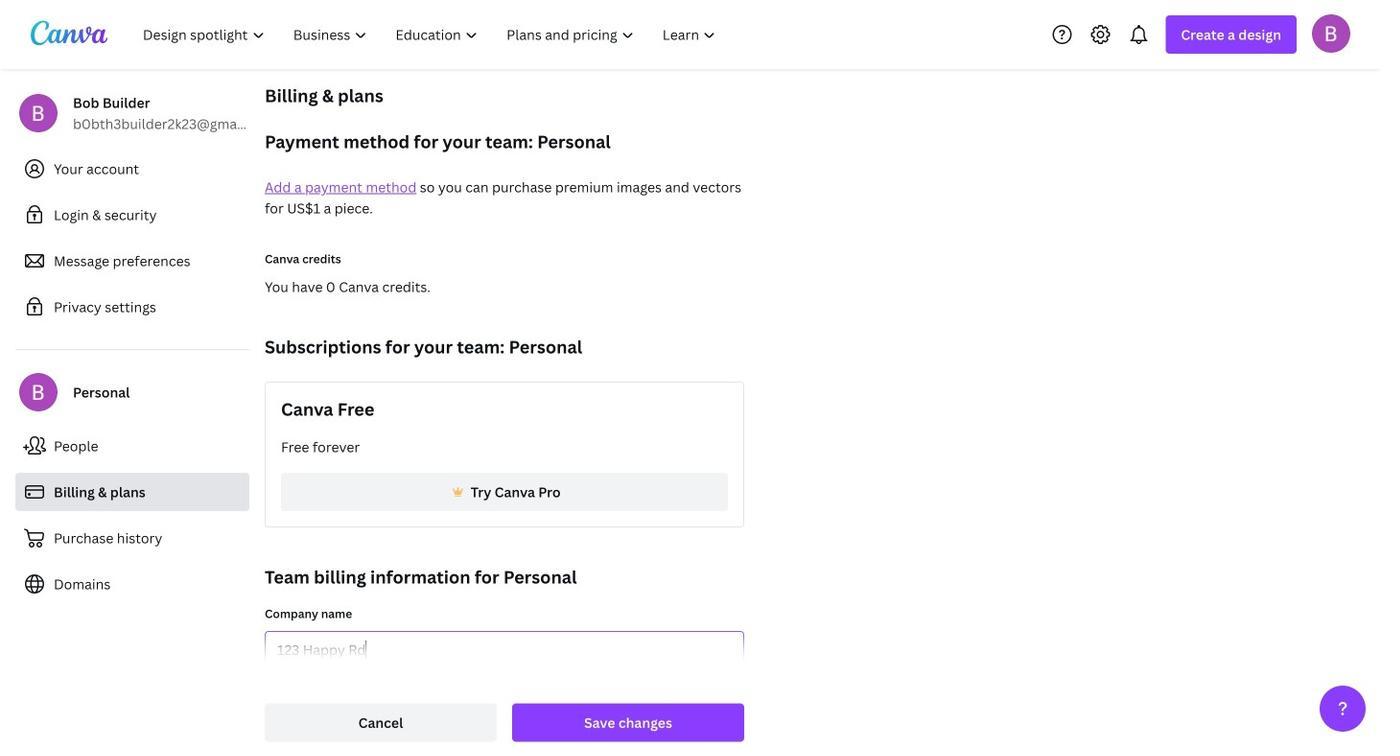 Task type: vqa. For each thing, say whether or not it's contained in the screenshot.
middle THE APPLY STYLE image
no



Task type: locate. For each thing, give the bounding box(es) containing it.
bob builder image
[[1312, 14, 1350, 53]]

top level navigation element
[[130, 15, 732, 54]]



Task type: describe. For each thing, give the bounding box(es) containing it.
Enter your company name text field
[[277, 632, 732, 669]]



